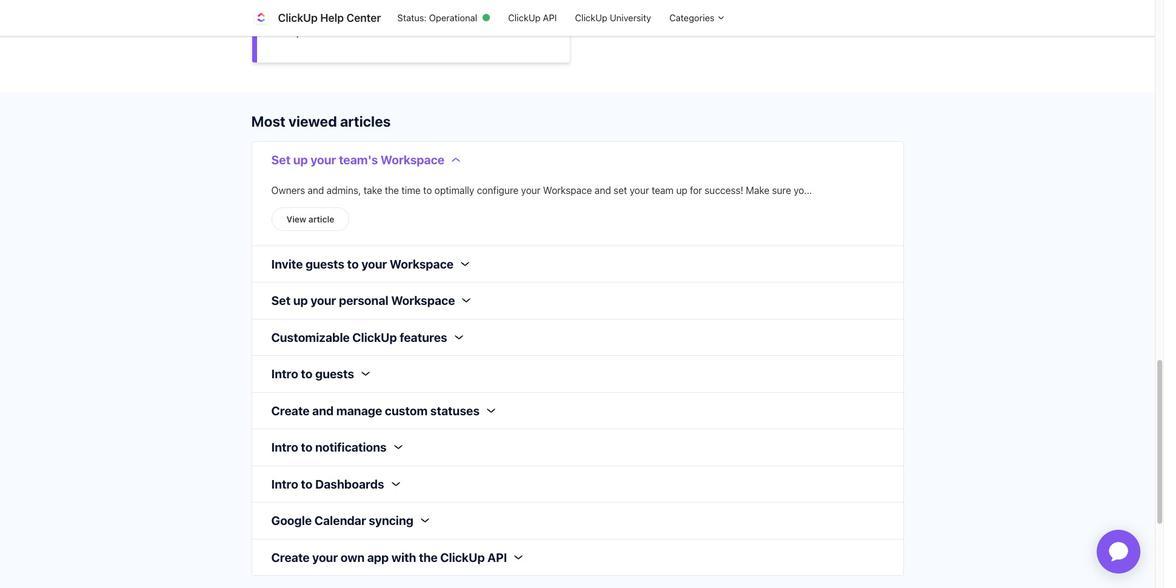 Task type: vqa. For each thing, say whether or not it's contained in the screenshot.
the industry
yes



Task type: describe. For each thing, give the bounding box(es) containing it.
intro to notifications
[[271, 440, 387, 454]]

calendar
[[315, 514, 366, 528]]

create and manage custom statuses button
[[252, 393, 515, 429]]

up for set up your team's workspace
[[293, 153, 308, 167]]

intro to dashboards
[[271, 477, 384, 491]]

1 vertical spatial guests
[[315, 367, 354, 381]]

sure
[[772, 185, 791, 196]]

set up your team's workspace button
[[252, 142, 480, 178]]

clickup has one of the strictest security policies in our industry to ensure your data never gets into the hands of third parties. link
[[252, 0, 570, 62]]

with
[[392, 550, 416, 564]]

notifications
[[315, 440, 387, 454]]

view
[[287, 214, 306, 224]]

custom
[[385, 404, 428, 418]]

intro for intro to dashboards
[[271, 477, 298, 491]]

syncing
[[369, 514, 414, 528]]

intro to guests
[[271, 367, 354, 381]]

set up your team's workspace
[[271, 153, 445, 167]]

center
[[347, 12, 381, 24]]

clickup has one of the strictest security policies in our industry to ensure your data never gets into the hands of third parties.
[[271, 0, 546, 38]]

statuses
[[430, 404, 480, 418]]

set for set up your team's workspace
[[271, 153, 291, 167]]

operational
[[429, 12, 477, 23]]

to up intro to dashboards
[[301, 440, 313, 454]]

configure
[[477, 185, 519, 196]]

take
[[364, 185, 382, 196]]

to up set up your personal workspace
[[347, 257, 359, 271]]

your up customizable
[[311, 294, 336, 307]]

to inside clickup has one of the strictest security policies in our industry to ensure your data never gets into the hands of third parties.
[[314, 9, 323, 22]]

status: operational
[[397, 12, 477, 23]]

the right take
[[385, 185, 399, 196]]

gets
[[441, 9, 462, 22]]

into
[[465, 9, 483, 22]]

ensure
[[326, 9, 359, 22]]

and for create and manage custom statuses
[[312, 404, 334, 418]]

clickup help center
[[278, 12, 381, 24]]

article
[[309, 214, 334, 224]]

intro to notifications button
[[252, 429, 422, 465]]

make
[[746, 185, 770, 196]]

invite guests to your workspace button
[[252, 246, 489, 282]]

university
[[610, 12, 651, 23]]

security
[[427, 0, 466, 5]]

third
[[271, 25, 294, 38]]

google calendar syncing
[[271, 514, 414, 528]]

create for create and manage custom statuses
[[271, 404, 310, 418]]

has
[[312, 0, 329, 5]]

parties.
[[296, 25, 333, 38]]

create for create your own app with the clickup api
[[271, 550, 310, 564]]

set
[[614, 185, 627, 196]]

api inside clickup api 'link'
[[543, 12, 557, 23]]

clickup university
[[575, 12, 651, 23]]

clickup for clickup api
[[508, 12, 541, 23]]

intro to dashboards button
[[252, 466, 419, 502]]

api inside the create your own app with the clickup api 'dropdown button'
[[488, 550, 507, 564]]

workspace for set up your team's workspace
[[381, 153, 445, 167]]

intro for intro to guests
[[271, 367, 298, 381]]

invite
[[271, 257, 303, 271]]

view article
[[287, 214, 334, 224]]

hands
[[504, 9, 534, 22]]

viewed
[[289, 113, 337, 130]]

customizable clickup features button
[[252, 319, 483, 355]]

clickup inside customizable clickup features dropdown button
[[353, 330, 397, 344]]

customizable clickup features
[[271, 330, 447, 344]]

articles
[[340, 113, 391, 130]]

google calendar syncing button
[[252, 503, 449, 539]]

your right configure in the left top of the page
[[521, 185, 541, 196]]

app
[[367, 550, 389, 564]]

your right "set"
[[630, 185, 649, 196]]

yo...
[[794, 185, 812, 196]]



Task type: locate. For each thing, give the bounding box(es) containing it.
and
[[308, 185, 324, 196], [595, 185, 611, 196], [312, 404, 334, 418]]

clickup inside clickup help center link
[[278, 12, 318, 24]]

team's
[[339, 153, 378, 167]]

intro inside intro to dashboards dropdown button
[[271, 477, 298, 491]]

up left for
[[676, 185, 688, 196]]

set up owners
[[271, 153, 291, 167]]

to
[[314, 9, 323, 22], [423, 185, 432, 196], [347, 257, 359, 271], [301, 367, 313, 381], [301, 440, 313, 454], [301, 477, 313, 491]]

the down policies
[[486, 9, 501, 22]]

1 vertical spatial api
[[488, 550, 507, 564]]

clickup inside clickup university link
[[575, 12, 608, 23]]

categories button
[[660, 7, 735, 29]]

1 horizontal spatial api
[[543, 12, 557, 23]]

and left the manage
[[312, 404, 334, 418]]

and right owners
[[308, 185, 324, 196]]

guests right invite
[[306, 257, 345, 271]]

strictest
[[384, 0, 424, 5]]

2 intro from the top
[[271, 440, 298, 454]]

clickup for clickup has one of the strictest security policies in our industry to ensure your data never gets into the hands of third parties.
[[271, 0, 309, 5]]

create and manage custom statuses
[[271, 404, 480, 418]]

features
[[400, 330, 447, 344]]

of right hands
[[537, 9, 546, 22]]

personal
[[339, 294, 389, 307]]

one
[[332, 0, 350, 5]]

the
[[366, 0, 381, 5], [486, 9, 501, 22], [385, 185, 399, 196], [419, 550, 438, 564]]

guests down customizable
[[315, 367, 354, 381]]

your
[[362, 9, 384, 22], [311, 153, 336, 167], [521, 185, 541, 196], [630, 185, 649, 196], [361, 257, 387, 271], [311, 294, 336, 307], [312, 550, 338, 564]]

most viewed articles
[[251, 113, 391, 130]]

your inside 'dropdown button'
[[312, 550, 338, 564]]

google
[[271, 514, 312, 528]]

up for set up your personal workspace
[[293, 294, 308, 307]]

up up owners
[[293, 153, 308, 167]]

intro up google
[[271, 477, 298, 491]]

policies
[[468, 0, 505, 5]]

clickup api link
[[499, 7, 566, 29]]

customizable
[[271, 330, 350, 344]]

view article link
[[271, 207, 350, 231]]

optimally
[[435, 185, 474, 196]]

to right time
[[423, 185, 432, 196]]

0 vertical spatial guests
[[306, 257, 345, 271]]

manage
[[336, 404, 382, 418]]

1 vertical spatial create
[[271, 550, 310, 564]]

clickup inside clickup has one of the strictest security policies in our industry to ensure your data never gets into the hands of third parties.
[[271, 0, 309, 5]]

own
[[341, 550, 365, 564]]

clickup right with
[[440, 550, 485, 564]]

status:
[[397, 12, 427, 23]]

owners
[[271, 185, 305, 196]]

intro inside intro to guests dropdown button
[[271, 367, 298, 381]]

help
[[320, 12, 344, 24]]

workspace
[[381, 153, 445, 167], [543, 185, 592, 196], [390, 257, 454, 271], [391, 294, 455, 307]]

create down intro to guests
[[271, 404, 310, 418]]

1 set from the top
[[271, 153, 291, 167]]

your inside clickup has one of the strictest security policies in our industry to ensure your data never gets into the hands of third parties.
[[362, 9, 384, 22]]

2 set from the top
[[271, 294, 291, 307]]

to down has
[[314, 9, 323, 22]]

1 vertical spatial up
[[676, 185, 688, 196]]

categories
[[670, 12, 717, 23]]

1 vertical spatial intro
[[271, 440, 298, 454]]

set down invite
[[271, 294, 291, 307]]

clickup help center link
[[251, 8, 388, 28]]

and for owners and admins, take the time to optimally configure your workspace and set your team up for success! make sure yo...
[[308, 185, 324, 196]]

intro
[[271, 367, 298, 381], [271, 440, 298, 454], [271, 477, 298, 491]]

intro inside intro to notifications dropdown button
[[271, 440, 298, 454]]

0 vertical spatial of
[[353, 0, 363, 5]]

of up center
[[353, 0, 363, 5]]

for
[[690, 185, 702, 196]]

never
[[411, 9, 438, 22]]

success!
[[705, 185, 743, 196]]

1 horizontal spatial of
[[537, 9, 546, 22]]

0 horizontal spatial of
[[353, 0, 363, 5]]

2 vertical spatial intro
[[271, 477, 298, 491]]

create inside 'dropdown button'
[[271, 550, 310, 564]]

and inside dropdown button
[[312, 404, 334, 418]]

the inside 'dropdown button'
[[419, 550, 438, 564]]

invite guests to your workspace
[[271, 257, 454, 271]]

clickup down set up your personal workspace dropdown button
[[353, 330, 397, 344]]

admins,
[[327, 185, 361, 196]]

clickup api
[[508, 12, 557, 23]]

most
[[251, 113, 286, 130]]

workspace for set up your personal workspace
[[391, 294, 455, 307]]

intro up intro to dashboards
[[271, 440, 298, 454]]

1 intro from the top
[[271, 367, 298, 381]]

2 vertical spatial up
[[293, 294, 308, 307]]

0 horizontal spatial api
[[488, 550, 507, 564]]

3 intro from the top
[[271, 477, 298, 491]]

set inside set up your team's workspace dropdown button
[[271, 153, 291, 167]]

clickup up third in the left of the page
[[278, 12, 318, 24]]

set inside set up your personal workspace dropdown button
[[271, 294, 291, 307]]

your left the data
[[362, 9, 384, 22]]

intro down customizable
[[271, 367, 298, 381]]

application
[[1082, 515, 1155, 588]]

clickup for clickup help center
[[278, 12, 318, 24]]

clickup down our
[[508, 12, 541, 23]]

2 create from the top
[[271, 550, 310, 564]]

create inside dropdown button
[[271, 404, 310, 418]]

0 vertical spatial api
[[543, 12, 557, 23]]

industry
[[271, 9, 311, 22]]

create your own app with the clickup api button
[[252, 539, 542, 575]]

0 vertical spatial create
[[271, 404, 310, 418]]

time
[[402, 185, 421, 196]]

intro for intro to notifications
[[271, 440, 298, 454]]

team
[[652, 185, 674, 196]]

clickup inside 'dropdown button'
[[440, 550, 485, 564]]

and left "set"
[[595, 185, 611, 196]]

data
[[386, 9, 408, 22]]

clickup
[[271, 0, 309, 5], [278, 12, 318, 24], [508, 12, 541, 23], [575, 12, 608, 23], [353, 330, 397, 344], [440, 550, 485, 564]]

set up your personal workspace
[[271, 294, 455, 307]]

clickup for clickup university
[[575, 12, 608, 23]]

create down google
[[271, 550, 310, 564]]

clickup left 'university'
[[575, 12, 608, 23]]

set up your personal workspace button
[[252, 283, 490, 319]]

our
[[519, 0, 535, 5]]

set for set up your personal workspace
[[271, 294, 291, 307]]

your left team's
[[311, 153, 336, 167]]

api
[[543, 12, 557, 23], [488, 550, 507, 564]]

up up customizable
[[293, 294, 308, 307]]

to up google
[[301, 477, 313, 491]]

guests
[[306, 257, 345, 271], [315, 367, 354, 381]]

up
[[293, 153, 308, 167], [676, 185, 688, 196], [293, 294, 308, 307]]

1 vertical spatial set
[[271, 294, 291, 307]]

intro to guests button
[[252, 356, 389, 392]]

0 vertical spatial intro
[[271, 367, 298, 381]]

0 vertical spatial up
[[293, 153, 308, 167]]

your up set up your personal workspace dropdown button
[[361, 257, 387, 271]]

1 vertical spatial of
[[537, 9, 546, 22]]

create your own app with the clickup api
[[271, 550, 507, 564]]

create
[[271, 404, 310, 418], [271, 550, 310, 564]]

clickup up "industry" in the top of the page
[[271, 0, 309, 5]]

clickup help help center home page image
[[251, 8, 271, 28]]

set
[[271, 153, 291, 167], [271, 294, 291, 307]]

owners and admins, take the time to optimally configure your workspace and set your team up for success! make sure yo...
[[271, 185, 812, 196]]

clickup inside clickup api 'link'
[[508, 12, 541, 23]]

your left own
[[312, 550, 338, 564]]

in
[[508, 0, 517, 5]]

0 vertical spatial set
[[271, 153, 291, 167]]

dashboards
[[315, 477, 384, 491]]

the right with
[[419, 550, 438, 564]]

to down customizable
[[301, 367, 313, 381]]

1 create from the top
[[271, 404, 310, 418]]

clickup university link
[[566, 7, 660, 29]]

workspace for invite guests to your workspace
[[390, 257, 454, 271]]

the up center
[[366, 0, 381, 5]]



